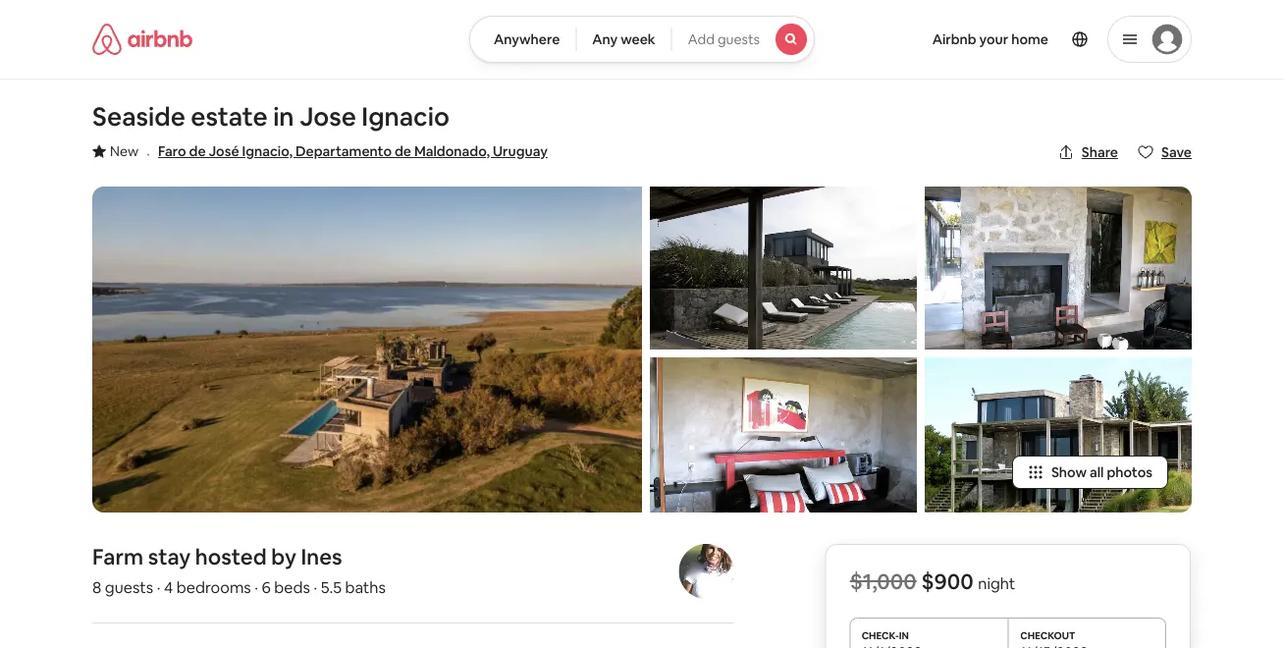 Task type: locate. For each thing, give the bounding box(es) containing it.
any
[[593, 30, 618, 48]]

hosted
[[195, 543, 267, 571]]

any week button
[[576, 16, 673, 63]]

josé
[[209, 142, 239, 160]]

ignacio,
[[242, 142, 293, 160]]

show all photos button
[[1013, 456, 1169, 489]]

0 horizontal spatial guests
[[105, 577, 153, 597]]

seaside estate in jose ignacio
[[92, 100, 450, 133]]

farm
[[92, 543, 143, 571]]

stay
[[148, 543, 191, 571]]

anywhere button
[[469, 16, 577, 63]]

1 horizontal spatial guests
[[718, 30, 760, 48]]

uruguay
[[493, 142, 548, 160]]

guests right 8
[[105, 577, 153, 597]]

de
[[189, 142, 206, 160], [395, 142, 412, 160]]

save button
[[1131, 136, 1200, 169]]

None search field
[[469, 16, 815, 63]]

by ines
[[271, 543, 343, 571]]

1 horizontal spatial de
[[395, 142, 412, 160]]

learn more about the host, ines. image
[[679, 544, 734, 599], [679, 544, 734, 599]]

guests inside farm stay hosted by ines 8 guests · 4 bedrooms · 6 beds · 5.5 baths
[[105, 577, 153, 597]]

night
[[979, 573, 1016, 593]]

your
[[980, 30, 1009, 48]]

2 de from the left
[[395, 142, 412, 160]]

airbnb your home
[[933, 30, 1049, 48]]

guests
[[718, 30, 760, 48], [105, 577, 153, 597]]

guests inside add guests button
[[718, 30, 760, 48]]

$900
[[922, 567, 974, 595]]

$1,000
[[850, 567, 917, 595]]

new
[[110, 142, 139, 160]]

home
[[1012, 30, 1049, 48]]

farm stay hosted by ines 8 guests · 4 bedrooms · 6 beds · 5.5 baths
[[92, 543, 386, 597]]

photos
[[1108, 464, 1153, 481]]

1 vertical spatial guests
[[105, 577, 153, 597]]

in
[[273, 100, 294, 133]]

share
[[1082, 143, 1119, 161]]

·
[[147, 143, 150, 163], [157, 577, 161, 597], [255, 577, 258, 597], [314, 577, 317, 597]]

baths
[[345, 577, 386, 597]]

6
[[262, 577, 271, 597]]

pool image
[[650, 187, 918, 350]]

de down ignacio on the top left of page
[[395, 142, 412, 160]]

guests right add
[[718, 30, 760, 48]]

0 horizontal spatial de
[[189, 142, 206, 160]]

· left "faro"
[[147, 143, 150, 163]]

add guests
[[688, 30, 760, 48]]

· inside · faro de josé ignacio, departamento de maldonado, uruguay
[[147, 143, 150, 163]]

de right "faro"
[[189, 142, 206, 160]]

0 vertical spatial guests
[[718, 30, 760, 48]]



Task type: describe. For each thing, give the bounding box(es) containing it.
week
[[621, 30, 656, 48]]

seaside estate in jose ignacio image 4 image
[[925, 187, 1193, 350]]

estate
[[191, 100, 268, 133]]

profile element
[[839, 0, 1193, 79]]

ignacio
[[362, 100, 450, 133]]

faro de josé ignacio, departamento de maldonado, uruguay button
[[158, 139, 548, 163]]

· left 5.5
[[314, 577, 317, 597]]

seaside
[[92, 100, 185, 133]]

add
[[688, 30, 715, 48]]

all
[[1090, 464, 1105, 481]]

any week
[[593, 30, 656, 48]]

maldonado,
[[415, 142, 490, 160]]

airbnb your home link
[[921, 19, 1061, 60]]

none search field containing anywhere
[[469, 16, 815, 63]]

bedrooms
[[177, 577, 251, 597]]

· left 6 at bottom
[[255, 577, 258, 597]]

faro
[[158, 142, 186, 160]]

beds
[[274, 577, 310, 597]]

add guests button
[[672, 16, 815, 63]]

share button
[[1051, 136, 1127, 169]]

seaside estate in jose ignacio image 1 image
[[92, 187, 642, 513]]

$1,000 $900 night
[[850, 567, 1016, 595]]

save
[[1162, 143, 1193, 161]]

jose
[[300, 100, 356, 133]]

departamento
[[296, 142, 392, 160]]

8
[[92, 577, 102, 597]]

guest room image
[[650, 358, 918, 513]]

anywhere
[[494, 30, 560, 48]]

show all photos
[[1052, 464, 1153, 481]]

airbnb
[[933, 30, 977, 48]]

5.5
[[321, 577, 342, 597]]

front from the lake image
[[925, 358, 1193, 513]]

· faro de josé ignacio, departamento de maldonado, uruguay
[[147, 142, 548, 163]]

show
[[1052, 464, 1087, 481]]

· left "4"
[[157, 577, 161, 597]]

4
[[164, 577, 173, 597]]

1 de from the left
[[189, 142, 206, 160]]



Task type: vqa. For each thing, say whether or not it's contained in the screenshot.
Show more dates link
no



